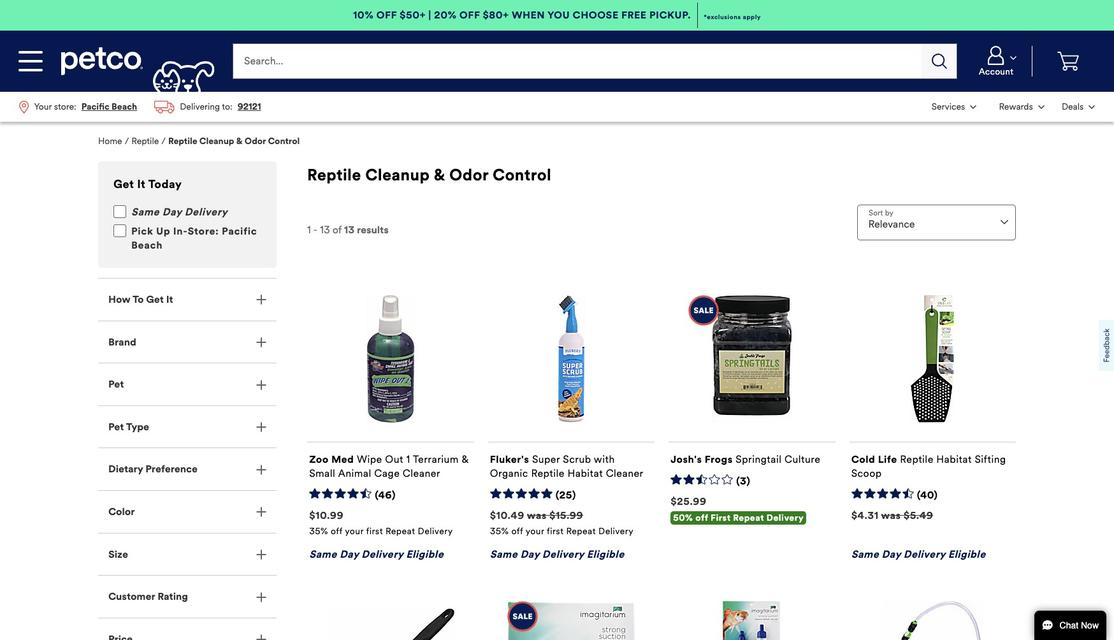 Task type: describe. For each thing, give the bounding box(es) containing it.
repeat inside $10.49 was $15.99 35% off your first repeat delivery
[[566, 526, 596, 537]]

was for $10.49
[[527, 509, 547, 521]]

delivery inside $25.99 50% off first repeat delivery
[[767, 512, 804, 523]]

small
[[309, 467, 335, 479]]

reptile right reptile link
[[168, 136, 197, 147]]

$4.31
[[851, 509, 879, 521]]

$10.99
[[309, 509, 344, 521]]

home link
[[98, 136, 122, 147]]

first inside $10.99 35% off your first repeat delivery
[[366, 526, 383, 537]]

cage
[[374, 467, 400, 479]]

was for $4.31
[[881, 509, 901, 521]]

animal
[[338, 467, 372, 479]]

plus icon 2 image for fourth plus icon 2 dropdown button from the bottom of the page
[[256, 507, 266, 517]]

plus icon 2 image for 9th plus icon 2 dropdown button from the top
[[256, 634, 266, 640]]

2 off from the left
[[460, 9, 480, 21]]

day down $10.99 35% off your first repeat delivery at the left of page
[[340, 548, 359, 560]]

1 vertical spatial odor
[[449, 165, 489, 185]]

day up pick up in-store:
[[162, 206, 182, 218]]

plus icon 2 image for first plus icon 2 dropdown button from the top
[[256, 295, 266, 305]]

2 / from the left
[[161, 136, 166, 147]]

of
[[333, 224, 342, 236]]

same up pick
[[131, 206, 160, 218]]

1 off from the left
[[376, 9, 397, 21]]

repeat inside $25.99 50% off first repeat delivery
[[733, 512, 764, 523]]

first
[[711, 512, 731, 523]]

beach
[[131, 239, 163, 251]]

same day delivery eligible for off
[[309, 548, 444, 560]]

repeat inside $10.99 35% off your first repeat delivery
[[386, 526, 415, 537]]

3 reviews element
[[736, 475, 751, 488]]

same day delivery eligible for $15.99
[[490, 548, 625, 560]]

day down the $4.31 was $5.49
[[882, 548, 901, 560]]

off for $10.99
[[331, 526, 343, 537]]

out
[[385, 453, 403, 465]]

plus icon 2 image for 8th plus icon 2 dropdown button from the top
[[256, 592, 266, 602]]

2 carat down icon 13 button from the left
[[987, 93, 1052, 121]]

$5.49
[[904, 509, 933, 521]]

7 plus icon 2 button from the top
[[98, 533, 277, 575]]

1 horizontal spatial carat down icon 13 button
[[1055, 93, 1103, 121]]

first inside $10.49 was $15.99 35% off your first repeat delivery
[[547, 526, 564, 537]]

josh's frogs springtail culture
[[671, 453, 821, 465]]

*exclusions
[[704, 12, 741, 21]]

apply
[[743, 12, 761, 21]]

reptile inside reptile habitat sifting scoop
[[900, 453, 934, 465]]

scrub
[[563, 453, 591, 465]]

eligible for (46)
[[406, 548, 444, 560]]

eligible for (25)
[[587, 548, 625, 560]]

home
[[98, 136, 122, 147]]

reptile link
[[132, 136, 159, 147]]

same down "$10.49" on the left of the page
[[490, 548, 518, 560]]

off for $25.99
[[696, 512, 708, 523]]

frogs
[[705, 453, 733, 465]]

4 plus icon 2 button from the top
[[98, 406, 277, 448]]

1 carat down icon 13 button from the left
[[924, 93, 984, 121]]

0 horizontal spatial &
[[236, 136, 243, 147]]

same down $4.31
[[851, 548, 879, 560]]

50%
[[673, 512, 693, 523]]

reptile cleanup & odor control
[[307, 165, 552, 185]]

same down $10.99
[[309, 548, 337, 560]]

3 same day delivery eligible from the left
[[851, 548, 986, 560]]

scoop
[[851, 467, 882, 479]]

pacific beach
[[131, 225, 257, 251]]

10%
[[353, 9, 374, 21]]

10% off $50+ | 20% off $80+ when you choose free pickup.
[[353, 9, 691, 21]]

med
[[331, 453, 354, 465]]

|
[[429, 9, 431, 21]]

habitat inside super scrub with organic reptile habitat cleaner
[[568, 467, 603, 479]]

cleaner inside super scrub with organic reptile habitat cleaner
[[606, 467, 644, 479]]

choose
[[573, 9, 619, 21]]

josh's
[[671, 453, 702, 465]]

$25.99
[[671, 495, 707, 507]]

super scrub with organic reptile habitat cleaner
[[490, 453, 644, 479]]

wipe out 1 terrarium & small animal cage cleaner
[[309, 453, 469, 479]]

$50+
[[400, 9, 426, 21]]

$80+
[[483, 9, 509, 21]]

reptile inside super scrub with organic reptile habitat cleaner
[[531, 467, 565, 479]]

when
[[512, 9, 545, 21]]

$15.99
[[550, 509, 583, 521]]

springtail
[[736, 453, 782, 465]]

3 eligible from the left
[[948, 548, 986, 560]]

0 horizontal spatial cleanup
[[199, 136, 234, 147]]

plus icon 2 image for seventh plus icon 2 dropdown button from the bottom of the page
[[256, 380, 266, 390]]

(40)
[[917, 489, 938, 501]]

1 vertical spatial &
[[434, 165, 445, 185]]

0 vertical spatial carat down icon 13 button
[[966, 46, 1027, 76]]

$4.31 was $5.49
[[851, 509, 933, 521]]

8 plus icon 2 button from the top
[[98, 576, 277, 618]]

35% inside $10.49 was $15.99 35% off your first repeat delivery
[[490, 526, 509, 537]]

$10.99 35% off your first repeat delivery
[[309, 509, 453, 537]]

you
[[548, 9, 570, 21]]

reptile cleanup & odor control link
[[168, 136, 300, 147]]

plus icon 2 image for fourth plus icon 2 dropdown button from the top
[[256, 422, 266, 432]]

organic
[[490, 467, 528, 479]]



Task type: vqa. For each thing, say whether or not it's contained in the screenshot.
277
no



Task type: locate. For each thing, give the bounding box(es) containing it.
same
[[131, 206, 160, 218], [309, 548, 337, 560], [490, 548, 518, 560], [851, 548, 879, 560]]

0 horizontal spatial list
[[10, 92, 270, 122]]

0 horizontal spatial off
[[331, 526, 343, 537]]

0 horizontal spatial habitat
[[568, 467, 603, 479]]

40 reviews element
[[917, 489, 938, 502]]

1 horizontal spatial your
[[526, 526, 544, 537]]

0 vertical spatial habitat
[[937, 453, 972, 465]]

2 horizontal spatial repeat
[[733, 512, 764, 523]]

0 horizontal spatial off
[[376, 9, 397, 21]]

/
[[125, 136, 129, 147], [161, 136, 166, 147]]

& inside wipe out 1 terrarium & small animal cage cleaner
[[462, 453, 469, 465]]

pickup.
[[650, 9, 691, 21]]

1 - 13 of 13 results
[[307, 224, 389, 236]]

cleanup
[[199, 136, 234, 147], [365, 165, 430, 185]]

0 horizontal spatial 1
[[307, 224, 311, 236]]

day
[[162, 206, 182, 218], [340, 548, 359, 560], [520, 548, 540, 560], [882, 548, 901, 560]]

2 was from the left
[[881, 509, 901, 521]]

1 cleaner from the left
[[403, 467, 440, 479]]

3 plus icon 2 button from the top
[[98, 364, 277, 405]]

0 horizontal spatial first
[[366, 526, 383, 537]]

3 plus icon 2 image from the top
[[256, 380, 266, 390]]

carat down icon 13 image for second carat down icon 13 popup button from left
[[1038, 105, 1045, 109]]

eligible
[[406, 548, 444, 560], [587, 548, 625, 560], [948, 548, 986, 560]]

1 horizontal spatial 13
[[344, 224, 355, 236]]

2 cleaner from the left
[[606, 467, 644, 479]]

0 vertical spatial odor
[[245, 136, 266, 147]]

plus icon 2 image
[[256, 295, 266, 305], [256, 337, 266, 347], [256, 380, 266, 390], [256, 422, 266, 432], [256, 465, 266, 475], [256, 507, 266, 517], [256, 549, 266, 560], [256, 592, 266, 602], [256, 634, 266, 640]]

1 horizontal spatial cleanup
[[365, 165, 430, 185]]

1 horizontal spatial same day delivery eligible
[[490, 548, 625, 560]]

reptile right home link
[[132, 136, 159, 147]]

8 plus icon 2 image from the top
[[256, 592, 266, 602]]

off down "$10.49" on the left of the page
[[512, 526, 523, 537]]

$10.49
[[490, 509, 525, 521]]

cleaner down with
[[606, 467, 644, 479]]

pick
[[131, 225, 153, 237]]

2 vertical spatial &
[[462, 453, 469, 465]]

cold
[[851, 453, 875, 465]]

reptile
[[132, 136, 159, 147], [168, 136, 197, 147], [307, 165, 361, 185], [900, 453, 934, 465], [531, 467, 565, 479]]

off right 20%
[[460, 9, 480, 21]]

fluker's
[[490, 453, 529, 465]]

reptile habitat sifting scoop
[[851, 453, 1006, 479]]

reptile right life
[[900, 453, 934, 465]]

0 horizontal spatial control
[[268, 136, 300, 147]]

5 plus icon 2 image from the top
[[256, 465, 266, 475]]

up
[[156, 225, 170, 237]]

habitat
[[937, 453, 972, 465], [568, 467, 603, 479]]

cleaner down 'terrarium'
[[403, 467, 440, 479]]

same day delivery eligible down $5.49
[[851, 548, 986, 560]]

delivery inside $10.99 35% off your first repeat delivery
[[418, 526, 453, 537]]

1 horizontal spatial 1
[[406, 453, 410, 465]]

1 horizontal spatial control
[[493, 165, 552, 185]]

0 horizontal spatial same day delivery eligible
[[309, 548, 444, 560]]

(25)
[[556, 489, 576, 501]]

life
[[878, 453, 897, 465]]

was left $15.99
[[527, 509, 547, 521]]

first down 46 reviews element
[[366, 526, 383, 537]]

0 horizontal spatial odor
[[245, 136, 266, 147]]

1 horizontal spatial /
[[161, 136, 166, 147]]

delivery
[[185, 206, 228, 218], [767, 512, 804, 523], [418, 526, 453, 537], [599, 526, 634, 537], [362, 548, 403, 560], [542, 548, 584, 560], [904, 548, 946, 560]]

1 horizontal spatial 35%
[[490, 526, 509, 537]]

/ right home link
[[125, 136, 129, 147]]

1 plus icon 2 image from the top
[[256, 295, 266, 305]]

0 horizontal spatial repeat
[[386, 526, 415, 537]]

13 right -
[[320, 224, 330, 236]]

1 your from the left
[[345, 526, 364, 537]]

1 vertical spatial carat down icon 13 button
[[1055, 93, 1103, 121]]

2 13 from the left
[[344, 224, 355, 236]]

Search search field
[[233, 43, 922, 79]]

carat down icon 13 button
[[924, 93, 984, 121], [987, 93, 1052, 121]]

first down $15.99
[[547, 526, 564, 537]]

1 horizontal spatial odor
[[449, 165, 489, 185]]

carat down icon 13 button
[[966, 46, 1027, 76], [1055, 93, 1103, 121]]

in-
[[173, 225, 188, 237]]

pacific
[[222, 225, 257, 237]]

1 list from the left
[[10, 92, 270, 122]]

carat down icon 13 image for first carat down icon 13 popup button from the left
[[970, 105, 977, 109]]

cold life
[[851, 453, 897, 465]]

46 reviews element
[[375, 489, 396, 502]]

35% down "$10.49" on the left of the page
[[490, 526, 509, 537]]

delivery inside $10.49 was $15.99 35% off your first repeat delivery
[[599, 526, 634, 537]]

1 horizontal spatial eligible
[[587, 548, 625, 560]]

sifting
[[975, 453, 1006, 465]]

$10.49 was $15.99 35% off your first repeat delivery
[[490, 509, 634, 537]]

20%
[[434, 9, 457, 21]]

1 horizontal spatial repeat
[[566, 526, 596, 537]]

1 vertical spatial habitat
[[568, 467, 603, 479]]

1 35% from the left
[[309, 526, 328, 537]]

6 plus icon 2 button from the top
[[98, 491, 277, 533]]

habitat left the "sifting"
[[937, 453, 972, 465]]

1 horizontal spatial off
[[460, 9, 480, 21]]

list
[[10, 92, 270, 122], [923, 92, 1104, 122]]

off inside $25.99 50% off first repeat delivery
[[696, 512, 708, 523]]

0 horizontal spatial eligible
[[406, 548, 444, 560]]

carat down icon 13 image for the right carat down icon 13 dropdown button
[[1089, 105, 1095, 109]]

store:
[[188, 225, 219, 237]]

1 eligible from the left
[[406, 548, 444, 560]]

cleaner inside wipe out 1 terrarium & small animal cage cleaner
[[403, 467, 440, 479]]

1 / from the left
[[125, 136, 129, 147]]

35%
[[309, 526, 328, 537], [490, 526, 509, 537]]

0 horizontal spatial 35%
[[309, 526, 328, 537]]

(3)
[[736, 475, 751, 487]]

7 plus icon 2 image from the top
[[256, 549, 266, 560]]

(46)
[[375, 489, 396, 501]]

first
[[366, 526, 383, 537], [547, 526, 564, 537]]

0 horizontal spatial was
[[527, 509, 547, 521]]

9 plus icon 2 button from the top
[[98, 618, 277, 640]]

0 horizontal spatial your
[[345, 526, 364, 537]]

1
[[307, 224, 311, 236], [406, 453, 410, 465]]

2 plus icon 2 button from the top
[[98, 321, 277, 363]]

2 35% from the left
[[490, 526, 509, 537]]

1 first from the left
[[366, 526, 383, 537]]

reptile up of
[[307, 165, 361, 185]]

super
[[532, 453, 560, 465]]

pick up in-store:
[[131, 225, 222, 237]]

same day delivery
[[131, 206, 228, 218]]

habitat down scrub on the right bottom
[[568, 467, 603, 479]]

odor
[[245, 136, 266, 147], [449, 165, 489, 185]]

1 was from the left
[[527, 509, 547, 521]]

same day delivery eligible down $10.49 was $15.99 35% off your first repeat delivery
[[490, 548, 625, 560]]

down arrow icon 1 image
[[1001, 220, 1009, 225]]

plus icon 2 image for 2nd plus icon 2 dropdown button from the top
[[256, 337, 266, 347]]

reptile down 'super'
[[531, 467, 565, 479]]

2 same day delivery eligible from the left
[[490, 548, 625, 560]]

repeat down $15.99
[[566, 526, 596, 537]]

plus icon 2 button
[[98, 279, 277, 320], [98, 321, 277, 363], [98, 364, 277, 405], [98, 406, 277, 448], [98, 448, 277, 490], [98, 491, 277, 533], [98, 533, 277, 575], [98, 576, 277, 618], [98, 618, 277, 640]]

0 horizontal spatial cleaner
[[403, 467, 440, 479]]

1 horizontal spatial habitat
[[937, 453, 972, 465]]

13
[[320, 224, 330, 236], [344, 224, 355, 236]]

was inside $10.49 was $15.99 35% off your first repeat delivery
[[527, 509, 547, 521]]

search image
[[932, 54, 947, 69]]

zoo med
[[309, 453, 354, 465]]

9 plus icon 2 image from the top
[[256, 634, 266, 640]]

*exclusions apply
[[704, 12, 761, 21]]

it
[[137, 177, 146, 191]]

0 horizontal spatial carat down icon 13 button
[[966, 46, 1027, 76]]

0 vertical spatial control
[[268, 136, 300, 147]]

your inside $10.99 35% off your first repeat delivery
[[345, 526, 364, 537]]

0 horizontal spatial /
[[125, 136, 129, 147]]

4 plus icon 2 image from the top
[[256, 422, 266, 432]]

1 13 from the left
[[320, 224, 330, 236]]

1 left -
[[307, 224, 311, 236]]

0 vertical spatial &
[[236, 136, 243, 147]]

2 horizontal spatial off
[[696, 512, 708, 523]]

home / reptile / reptile cleanup & odor control
[[98, 136, 300, 147]]

your
[[345, 526, 364, 537], [526, 526, 544, 537]]

1 vertical spatial control
[[493, 165, 552, 185]]

culture
[[785, 453, 821, 465]]

35% down $10.99
[[309, 526, 328, 537]]

1 inside wipe out 1 terrarium & small animal cage cleaner
[[406, 453, 410, 465]]

1 horizontal spatial off
[[512, 526, 523, 537]]

1 horizontal spatial cleaner
[[606, 467, 644, 479]]

1 horizontal spatial first
[[547, 526, 564, 537]]

cleaner
[[403, 467, 440, 479], [606, 467, 644, 479]]

get
[[113, 177, 134, 191]]

0 horizontal spatial 13
[[320, 224, 330, 236]]

with
[[594, 453, 615, 465]]

off inside $10.99 35% off your first repeat delivery
[[331, 526, 343, 537]]

today
[[148, 177, 182, 191]]

repeat
[[733, 512, 764, 523], [386, 526, 415, 537], [566, 526, 596, 537]]

0 horizontal spatial carat down icon 13 button
[[924, 93, 984, 121]]

0 vertical spatial 1
[[307, 224, 311, 236]]

2 horizontal spatial &
[[462, 453, 469, 465]]

results
[[357, 224, 389, 236]]

2 list from the left
[[923, 92, 1104, 122]]

2 horizontal spatial eligible
[[948, 548, 986, 560]]

get it today
[[113, 177, 182, 191]]

wipe
[[357, 453, 382, 465]]

free
[[622, 9, 647, 21]]

day down $10.49 was $15.99 35% off your first repeat delivery
[[520, 548, 540, 560]]

terrarium
[[413, 453, 459, 465]]

zoo
[[309, 453, 329, 465]]

35% inside $10.99 35% off your first repeat delivery
[[309, 526, 328, 537]]

1 right out
[[406, 453, 410, 465]]

1 vertical spatial 1
[[406, 453, 410, 465]]

1 plus icon 2 button from the top
[[98, 279, 277, 320]]

5 plus icon 2 button from the top
[[98, 448, 277, 490]]

off inside $10.49 was $15.99 35% off your first repeat delivery
[[512, 526, 523, 537]]

1 horizontal spatial was
[[881, 509, 901, 521]]

&
[[236, 136, 243, 147], [434, 165, 445, 185], [462, 453, 469, 465]]

2 first from the left
[[547, 526, 564, 537]]

habitat inside reptile habitat sifting scoop
[[937, 453, 972, 465]]

same day delivery eligible down $10.99 35% off your first repeat delivery at the left of page
[[309, 548, 444, 560]]

1 vertical spatial cleanup
[[365, 165, 430, 185]]

plus icon 2 image for 5th plus icon 2 dropdown button from the bottom
[[256, 465, 266, 475]]

repeat right first
[[733, 512, 764, 523]]

off
[[696, 512, 708, 523], [331, 526, 343, 537], [512, 526, 523, 537]]

1 same day delivery eligible from the left
[[309, 548, 444, 560]]

was right $4.31
[[881, 509, 901, 521]]

2 your from the left
[[526, 526, 544, 537]]

off
[[376, 9, 397, 21], [460, 9, 480, 21]]

13 right of
[[344, 224, 355, 236]]

was
[[527, 509, 547, 521], [881, 509, 901, 521]]

2 plus icon 2 image from the top
[[256, 337, 266, 347]]

repeat down 46 reviews element
[[386, 526, 415, 537]]

carat down icon 13 image
[[1010, 56, 1017, 60], [970, 105, 977, 109], [1038, 105, 1045, 109], [1089, 105, 1095, 109]]

6 plus icon 2 image from the top
[[256, 507, 266, 517]]

$25.99 50% off first repeat delivery
[[671, 495, 804, 523]]

your inside $10.49 was $15.99 35% off your first repeat delivery
[[526, 526, 544, 537]]

plus icon 2 image for 3rd plus icon 2 dropdown button from the bottom of the page
[[256, 549, 266, 560]]

same day delivery eligible
[[309, 548, 444, 560], [490, 548, 625, 560], [851, 548, 986, 560]]

1 horizontal spatial list
[[923, 92, 1104, 122]]

control
[[268, 136, 300, 147], [493, 165, 552, 185]]

2 horizontal spatial same day delivery eligible
[[851, 548, 986, 560]]

/ right reptile link
[[161, 136, 166, 147]]

0 vertical spatial cleanup
[[199, 136, 234, 147]]

off right 50%
[[696, 512, 708, 523]]

1 horizontal spatial &
[[434, 165, 445, 185]]

1 horizontal spatial carat down icon 13 button
[[987, 93, 1052, 121]]

-
[[313, 224, 318, 236]]

25 reviews element
[[556, 489, 576, 502]]

2 eligible from the left
[[587, 548, 625, 560]]

off down $10.99
[[331, 526, 343, 537]]

off right '10%'
[[376, 9, 397, 21]]



